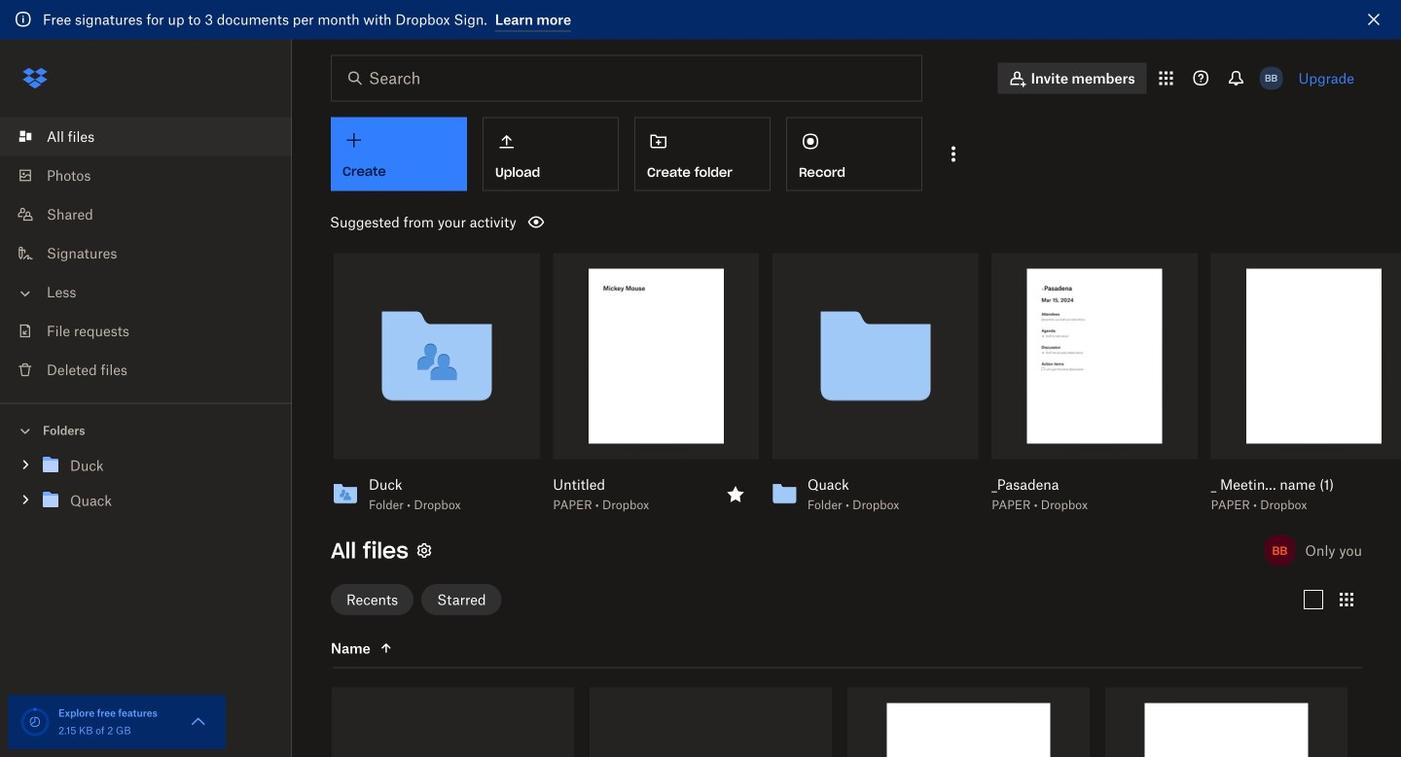 Task type: describe. For each thing, give the bounding box(es) containing it.
file, _ meeting notes_ add an event name (1).paper row
[[1105, 688, 1347, 758]]



Task type: vqa. For each thing, say whether or not it's contained in the screenshot.
topmost "your"
no



Task type: locate. For each thing, give the bounding box(es) containing it.
quota usage progress bar
[[19, 707, 51, 738]]

shared folder, duck row
[[332, 688, 574, 758]]

group
[[0, 445, 292, 533]]

folder settings image
[[412, 539, 436, 563]]

alert
[[0, 0, 1401, 39]]

folder, quack row
[[590, 688, 832, 758]]

list item
[[0, 117, 292, 156]]

dropbox image
[[16, 59, 54, 98]]

less image
[[16, 284, 35, 304]]

quota usage image
[[19, 707, 51, 738]]

list
[[0, 106, 292, 403]]

Search in folder "Dropbox" text field
[[369, 67, 881, 90]]

file, _ getting started with dropbox paper.paper row
[[847, 688, 1090, 758]]



